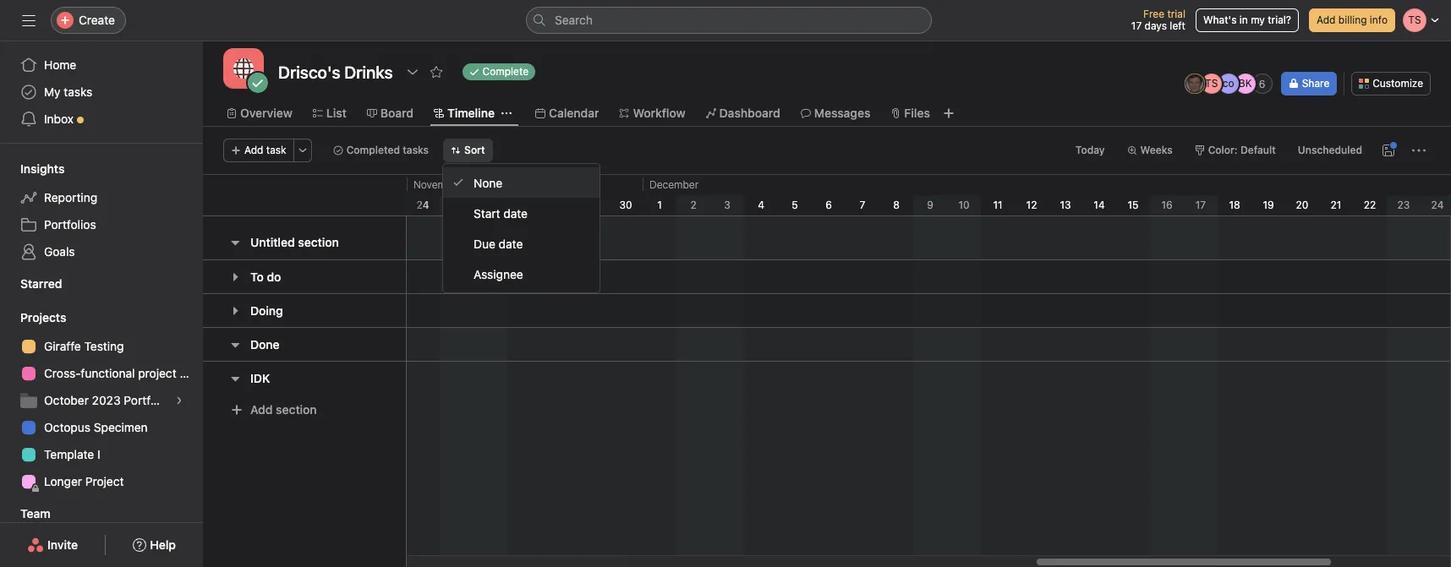 Task type: locate. For each thing, give the bounding box(es) containing it.
1 horizontal spatial 24
[[1431, 199, 1444, 211]]

date inside start date link
[[503, 206, 528, 220]]

add to starred image
[[429, 65, 443, 79]]

0 vertical spatial tasks
[[64, 85, 92, 99]]

customize
[[1373, 77, 1423, 90]]

expand task list for the section doing image
[[228, 304, 242, 318]]

2 vertical spatial add
[[250, 403, 273, 417]]

left
[[1170, 19, 1185, 32]]

doing button
[[250, 296, 283, 326]]

what's in my trial? button
[[1196, 8, 1299, 32]]

2 24 from the left
[[1431, 199, 1444, 211]]

14
[[1094, 199, 1105, 211]]

1 vertical spatial date
[[499, 236, 523, 251]]

info
[[1370, 14, 1388, 26]]

17 left 18
[[1195, 199, 1206, 211]]

date
[[503, 206, 528, 220], [499, 236, 523, 251]]

date inside due date link
[[499, 236, 523, 251]]

1 horizontal spatial tasks
[[403, 144, 429, 156]]

what's
[[1203, 14, 1237, 26]]

complete
[[482, 65, 529, 78]]

octopus specimen
[[44, 420, 148, 435]]

0 horizontal spatial 17
[[1131, 19, 1142, 32]]

insights
[[20, 162, 65, 176]]

22
[[1364, 199, 1376, 211]]

1 vertical spatial section
[[276, 403, 317, 417]]

octopus specimen link
[[10, 414, 193, 441]]

collapse task list for the section done image
[[228, 338, 242, 351]]

to do
[[250, 269, 281, 284]]

share button
[[1281, 72, 1337, 96]]

goals
[[44, 244, 75, 259]]

weeks
[[1140, 144, 1173, 156]]

globe image
[[233, 58, 254, 79]]

tasks inside global "element"
[[64, 85, 92, 99]]

invite button
[[16, 530, 89, 561]]

23
[[1397, 199, 1410, 211]]

add section button
[[223, 395, 324, 425]]

portfolios
[[44, 217, 96, 232]]

december 1
[[649, 178, 699, 211]]

add left task
[[244, 144, 263, 156]]

done button
[[250, 329, 280, 360]]

none
[[474, 175, 502, 190]]

sort button
[[443, 139, 493, 162]]

date right the '26'
[[503, 206, 528, 220]]

inbox link
[[10, 106, 193, 133]]

tasks up november
[[403, 144, 429, 156]]

0 horizontal spatial 6
[[825, 199, 832, 211]]

3
[[724, 199, 730, 211]]

color: default button
[[1187, 139, 1283, 162]]

13
[[1060, 199, 1071, 211]]

1 horizontal spatial 6
[[1259, 77, 1265, 90]]

cross-functional project plan link
[[10, 360, 203, 387]]

1 horizontal spatial 17
[[1195, 199, 1206, 211]]

more actions image
[[1412, 144, 1426, 157]]

more actions image
[[297, 145, 307, 156]]

free
[[1143, 8, 1164, 20]]

today
[[1075, 144, 1105, 156]]

create
[[79, 13, 115, 27]]

list
[[326, 106, 347, 120]]

dashboard
[[719, 106, 780, 120]]

section inside untitled section button
[[298, 235, 339, 249]]

see details, october 2023 portfolio image
[[174, 396, 184, 406]]

tasks right my
[[64, 85, 92, 99]]

files link
[[891, 104, 930, 123]]

16
[[1161, 199, 1173, 211]]

search button
[[526, 7, 932, 34]]

0 vertical spatial 17
[[1131, 19, 1142, 32]]

search
[[555, 13, 593, 27]]

bk
[[1239, 77, 1252, 90]]

0 horizontal spatial 24
[[417, 199, 429, 211]]

6 right 5
[[825, 199, 832, 211]]

1 vertical spatial 6
[[825, 199, 832, 211]]

unscheduled
[[1298, 144, 1362, 156]]

in
[[1239, 14, 1248, 26]]

help button
[[122, 530, 187, 561]]

giraffe testing link
[[10, 333, 193, 360]]

add billing info button
[[1309, 8, 1395, 32]]

search list box
[[526, 7, 932, 34]]

template i link
[[10, 441, 193, 468]]

share
[[1302, 77, 1329, 90]]

date right due
[[499, 236, 523, 251]]

tab actions image
[[501, 108, 512, 118]]

7
[[860, 199, 865, 211]]

24 down november
[[417, 199, 429, 211]]

october 2023 portfolio link
[[10, 387, 193, 414]]

0 vertical spatial section
[[298, 235, 339, 249]]

6 right bk
[[1259, 77, 1265, 90]]

None text field
[[274, 57, 397, 87]]

10
[[958, 199, 970, 211]]

my tasks link
[[10, 79, 193, 106]]

add down idk button
[[250, 403, 273, 417]]

i
[[97, 447, 100, 462]]

1 vertical spatial add
[[244, 144, 263, 156]]

color: default
[[1208, 144, 1276, 156]]

add left the billing
[[1317, 14, 1336, 26]]

due date link
[[443, 228, 600, 259]]

add for add task
[[244, 144, 263, 156]]

messages
[[814, 106, 870, 120]]

0 vertical spatial date
[[503, 206, 528, 220]]

idk button
[[250, 363, 270, 394]]

add for add section
[[250, 403, 273, 417]]

untitled section
[[250, 235, 339, 249]]

2023
[[92, 393, 121, 408]]

workflow
[[633, 106, 685, 120]]

0 horizontal spatial tasks
[[64, 85, 92, 99]]

inbox
[[44, 112, 74, 126]]

8
[[893, 199, 900, 211]]

home
[[44, 58, 76, 72]]

today button
[[1068, 139, 1112, 162]]

ja
[[1189, 77, 1200, 90]]

tasks inside dropdown button
[[403, 144, 429, 156]]

20
[[1296, 199, 1308, 211]]

1 vertical spatial tasks
[[403, 144, 429, 156]]

board
[[380, 106, 413, 120]]

0 vertical spatial add
[[1317, 14, 1336, 26]]

co
[[1223, 77, 1234, 90]]

complete button
[[455, 60, 543, 84]]

messages link
[[801, 104, 870, 123]]

specimen
[[94, 420, 148, 435]]

none link
[[443, 167, 600, 198]]

17
[[1131, 19, 1142, 32], [1195, 199, 1206, 211]]

24 right 23
[[1431, 199, 1444, 211]]

17 inside free trial 17 days left
[[1131, 19, 1142, 32]]

portfolios link
[[10, 211, 193, 238]]

insights button
[[0, 161, 65, 178]]

my
[[1251, 14, 1265, 26]]

add section
[[250, 403, 317, 417]]

what's in my trial?
[[1203, 14, 1291, 26]]

11
[[993, 199, 1003, 211]]

date for due date
[[499, 236, 523, 251]]

28
[[552, 199, 564, 211]]

section inside add section button
[[276, 403, 317, 417]]

projects button
[[0, 309, 66, 326]]

sort
[[464, 144, 485, 156]]

17 left days
[[1131, 19, 1142, 32]]

section for add section
[[276, 403, 317, 417]]



Task type: vqa. For each thing, say whether or not it's contained in the screenshot.
TS
yes



Task type: describe. For each thing, give the bounding box(es) containing it.
template i
[[44, 447, 100, 462]]

plan
[[180, 366, 203, 381]]

global element
[[0, 41, 203, 143]]

15
[[1128, 199, 1139, 211]]

overview
[[240, 106, 292, 120]]

days
[[1145, 19, 1167, 32]]

weeks button
[[1119, 139, 1180, 162]]

show options image
[[406, 65, 419, 79]]

trial
[[1167, 8, 1185, 20]]

cross-
[[44, 366, 81, 381]]

reporting
[[44, 190, 97, 205]]

starred
[[20, 277, 62, 291]]

files
[[904, 106, 930, 120]]

ts
[[1205, 77, 1218, 90]]

4
[[758, 199, 764, 211]]

2
[[690, 199, 696, 211]]

my
[[44, 85, 60, 99]]

collapse task list for the section untitled section image
[[228, 236, 242, 249]]

insights element
[[0, 154, 203, 269]]

idk
[[250, 371, 270, 385]]

billing
[[1338, 14, 1367, 26]]

calendar link
[[535, 104, 599, 123]]

overview link
[[227, 104, 292, 123]]

free trial 17 days left
[[1131, 8, 1185, 32]]

reporting link
[[10, 184, 193, 211]]

18
[[1229, 199, 1240, 211]]

portfolio
[[124, 393, 170, 408]]

untitled section button
[[250, 227, 339, 258]]

19
[[1263, 199, 1274, 211]]

goals link
[[10, 238, 193, 266]]

team
[[20, 507, 50, 521]]

21
[[1331, 199, 1341, 211]]

section for untitled section
[[298, 235, 339, 249]]

completed tasks button
[[325, 139, 436, 162]]

october 2023 portfolio
[[44, 393, 170, 408]]

dashboard link
[[706, 104, 780, 123]]

customize button
[[1351, 72, 1431, 96]]

date for start date
[[503, 206, 528, 220]]

projects element
[[0, 303, 203, 499]]

hide sidebar image
[[22, 14, 36, 27]]

due
[[474, 236, 495, 251]]

longer
[[44, 474, 82, 489]]

to
[[250, 269, 264, 284]]

add billing info
[[1317, 14, 1388, 26]]

1
[[657, 199, 662, 211]]

0 vertical spatial 6
[[1259, 77, 1265, 90]]

project
[[85, 474, 124, 489]]

list link
[[313, 104, 347, 123]]

workflow link
[[619, 104, 685, 123]]

giraffe testing
[[44, 339, 124, 353]]

cross-functional project plan
[[44, 366, 203, 381]]

completed
[[346, 144, 400, 156]]

add tab image
[[942, 107, 955, 120]]

expand task list for the section to do image
[[228, 270, 242, 284]]

completed tasks
[[346, 144, 429, 156]]

my tasks
[[44, 85, 92, 99]]

29
[[586, 199, 598, 211]]

9
[[927, 199, 933, 211]]

longer project link
[[10, 468, 193, 496]]

25
[[450, 199, 463, 211]]

add task
[[244, 144, 286, 156]]

add for add billing info
[[1317, 14, 1336, 26]]

1 24 from the left
[[417, 199, 429, 211]]

giraffe
[[44, 339, 81, 353]]

save options image
[[1382, 144, 1395, 157]]

tasks for my tasks
[[64, 85, 92, 99]]

1 vertical spatial 17
[[1195, 199, 1206, 211]]

default
[[1240, 144, 1276, 156]]

start date
[[474, 206, 528, 220]]

add task button
[[223, 139, 294, 162]]

longer project
[[44, 474, 124, 489]]

template
[[44, 447, 94, 462]]

team button
[[0, 504, 50, 524]]

board link
[[367, 104, 413, 123]]

task
[[266, 144, 286, 156]]

to do button
[[250, 262, 281, 292]]

tasks for completed tasks
[[403, 144, 429, 156]]

12
[[1026, 199, 1037, 211]]

collapse task list for the section idk image
[[228, 372, 242, 385]]

timeline link
[[434, 104, 495, 123]]

project
[[138, 366, 176, 381]]



